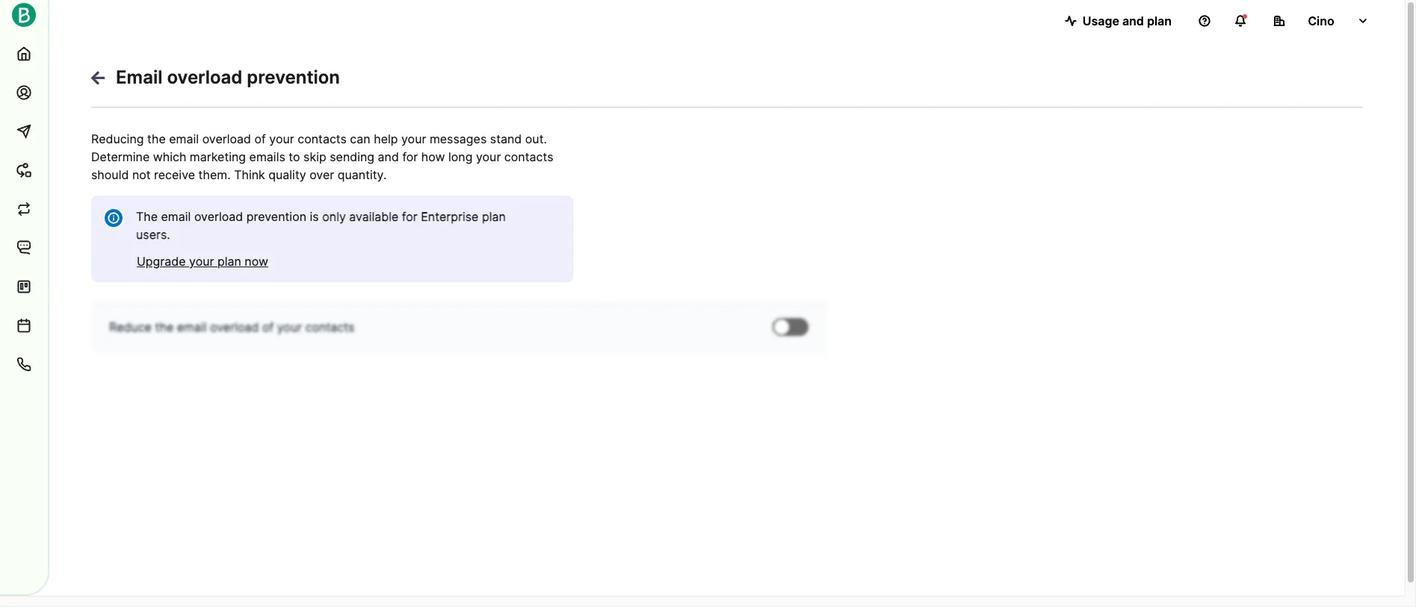 Task type: describe. For each thing, give the bounding box(es) containing it.
email overload prevention
[[116, 67, 340, 88]]

for inside reducing the email overload of your contacts can help your messages stand out. determine which marketing emails to skip sending and for how long your contacts should not receive them. think quality over quantity.
[[403, 150, 418, 164]]

overload down them.
[[194, 209, 243, 224]]

should
[[91, 167, 129, 182]]

sending
[[330, 150, 375, 164]]

upgrade your plan now link
[[137, 253, 268, 271]]

enterprise
[[421, 209, 479, 224]]

for inside only available for enterprise plan users.
[[402, 209, 418, 224]]

1 vertical spatial email
[[161, 209, 191, 224]]

email
[[116, 67, 163, 88]]

marketing
[[190, 150, 246, 164]]

skip
[[304, 150, 327, 164]]

the email overload prevention is
[[136, 209, 319, 224]]

now
[[245, 254, 268, 269]]

quality
[[269, 167, 306, 182]]

email for reduce
[[177, 320, 207, 335]]

receive
[[154, 167, 195, 182]]

to
[[289, 150, 300, 164]]

of for reduce
[[262, 320, 274, 335]]

out.
[[525, 132, 547, 147]]

only available for enterprise plan users.
[[136, 209, 506, 242]]

0 vertical spatial prevention
[[247, 67, 340, 88]]

contacts for reduce the email overload of your contacts
[[305, 320, 355, 335]]

plan for usage and plan
[[1148, 13, 1172, 28]]

plan for upgrade your plan now
[[217, 254, 241, 269]]

overload down now
[[210, 320, 259, 335]]

1 vertical spatial prevention
[[247, 209, 307, 224]]

determine
[[91, 150, 150, 164]]

the
[[136, 209, 158, 224]]

only
[[322, 209, 346, 224]]

the for reducing
[[147, 132, 166, 147]]

reducing the email overload of your contacts can help your messages stand out. determine which marketing emails to skip sending and for how long your contacts should not receive them. think quality over quantity.
[[91, 132, 554, 182]]



Task type: vqa. For each thing, say whether or not it's contained in the screenshot.
the marketing
yes



Task type: locate. For each thing, give the bounding box(es) containing it.
prevention
[[247, 67, 340, 88], [247, 209, 307, 224]]

reduce
[[109, 320, 152, 335]]

and right usage
[[1123, 13, 1145, 28]]

0 horizontal spatial plan
[[217, 254, 241, 269]]

usage and plan button
[[1053, 6, 1184, 36]]

overload inside reducing the email overload of your contacts can help your messages stand out. determine which marketing emails to skip sending and for how long your contacts should not receive them. think quality over quantity.
[[202, 132, 251, 147]]

0 vertical spatial and
[[1123, 13, 1145, 28]]

1 vertical spatial plan
[[482, 209, 506, 224]]

and inside button
[[1123, 13, 1145, 28]]

1 horizontal spatial plan
[[482, 209, 506, 224]]

overload right email
[[167, 67, 243, 88]]

2 horizontal spatial plan
[[1148, 13, 1172, 28]]

0 vertical spatial the
[[147, 132, 166, 147]]

and
[[1123, 13, 1145, 28], [378, 150, 399, 164]]

usage
[[1083, 13, 1120, 28]]

and inside reducing the email overload of your contacts can help your messages stand out. determine which marketing emails to skip sending and for how long your contacts should not receive them. think quality over quantity.
[[378, 150, 399, 164]]

messages
[[430, 132, 487, 147]]

of for reducing
[[255, 132, 266, 147]]

help
[[374, 132, 398, 147]]

the
[[147, 132, 166, 147], [155, 320, 174, 335]]

0 vertical spatial for
[[403, 150, 418, 164]]

overload up marketing
[[202, 132, 251, 147]]

email right reduce
[[177, 320, 207, 335]]

the inside reducing the email overload of your contacts can help your messages stand out. determine which marketing emails to skip sending and for how long your contacts should not receive them. think quality over quantity.
[[147, 132, 166, 147]]

available
[[349, 209, 399, 224]]

plan right usage
[[1148, 13, 1172, 28]]

which
[[153, 150, 186, 164]]

plan inside upgrade your plan now link
[[217, 254, 241, 269]]

your
[[269, 132, 294, 147], [401, 132, 426, 147], [476, 150, 501, 164], [189, 254, 214, 269], [277, 320, 302, 335]]

of up emails
[[255, 132, 266, 147]]

overload
[[167, 67, 243, 88], [202, 132, 251, 147], [194, 209, 243, 224], [210, 320, 259, 335]]

plan right enterprise on the left top of the page
[[482, 209, 506, 224]]

0 vertical spatial plan
[[1148, 13, 1172, 28]]

of inside reducing the email overload of your contacts can help your messages stand out. determine which marketing emails to skip sending and for how long your contacts should not receive them. think quality over quantity.
[[255, 132, 266, 147]]

contacts
[[298, 132, 347, 147], [505, 150, 554, 164], [305, 320, 355, 335]]

and down the help
[[378, 150, 399, 164]]

plan
[[1148, 13, 1172, 28], [482, 209, 506, 224], [217, 254, 241, 269]]

plan inside usage and plan button
[[1148, 13, 1172, 28]]

plan inside only available for enterprise plan users.
[[482, 209, 506, 224]]

not
[[132, 167, 151, 182]]

the right reduce
[[155, 320, 174, 335]]

can
[[350, 132, 371, 147]]

0 vertical spatial email
[[169, 132, 199, 147]]

1 vertical spatial the
[[155, 320, 174, 335]]

stand
[[490, 132, 522, 147]]

for
[[403, 150, 418, 164], [402, 209, 418, 224]]

0 vertical spatial contacts
[[298, 132, 347, 147]]

0 vertical spatial of
[[255, 132, 266, 147]]

of
[[255, 132, 266, 147], [262, 320, 274, 335]]

plan left now
[[217, 254, 241, 269]]

1 horizontal spatial and
[[1123, 13, 1145, 28]]

the for reduce
[[155, 320, 174, 335]]

email up which
[[169, 132, 199, 147]]

quantity.
[[338, 167, 387, 182]]

1 vertical spatial contacts
[[505, 150, 554, 164]]

2 vertical spatial plan
[[217, 254, 241, 269]]

cino button
[[1262, 6, 1382, 36]]

is
[[310, 209, 319, 224]]

email for reducing
[[169, 132, 199, 147]]

long
[[449, 150, 473, 164]]

the up which
[[147, 132, 166, 147]]

None checkbox
[[773, 322, 783, 332]]

think
[[234, 167, 265, 182]]

upgrade
[[137, 254, 186, 269]]

contacts for reducing the email overload of your contacts can help your messages stand out. determine which marketing emails to skip sending and for how long your contacts should not receive them. think quality over quantity.
[[298, 132, 347, 147]]

2 vertical spatial contacts
[[305, 320, 355, 335]]

usage and plan
[[1083, 13, 1172, 28]]

1 vertical spatial of
[[262, 320, 274, 335]]

reducing
[[91, 132, 144, 147]]

for right available
[[402, 209, 418, 224]]

reduce the email overload of your contacts
[[109, 320, 355, 335]]

1 vertical spatial and
[[378, 150, 399, 164]]

emails
[[249, 150, 285, 164]]

email up users.
[[161, 209, 191, 224]]

users.
[[136, 227, 170, 242]]

email inside reducing the email overload of your contacts can help your messages stand out. determine which marketing emails to skip sending and for how long your contacts should not receive them. think quality over quantity.
[[169, 132, 199, 147]]

0 horizontal spatial and
[[378, 150, 399, 164]]

of down now
[[262, 320, 274, 335]]

2 vertical spatial email
[[177, 320, 207, 335]]

how
[[422, 150, 445, 164]]

for left how
[[403, 150, 418, 164]]

cino
[[1309, 13, 1335, 28]]

1 vertical spatial for
[[402, 209, 418, 224]]

them.
[[199, 167, 231, 182]]

upgrade your plan now
[[137, 254, 268, 269]]

over
[[310, 167, 334, 182]]

email
[[169, 132, 199, 147], [161, 209, 191, 224], [177, 320, 207, 335]]



